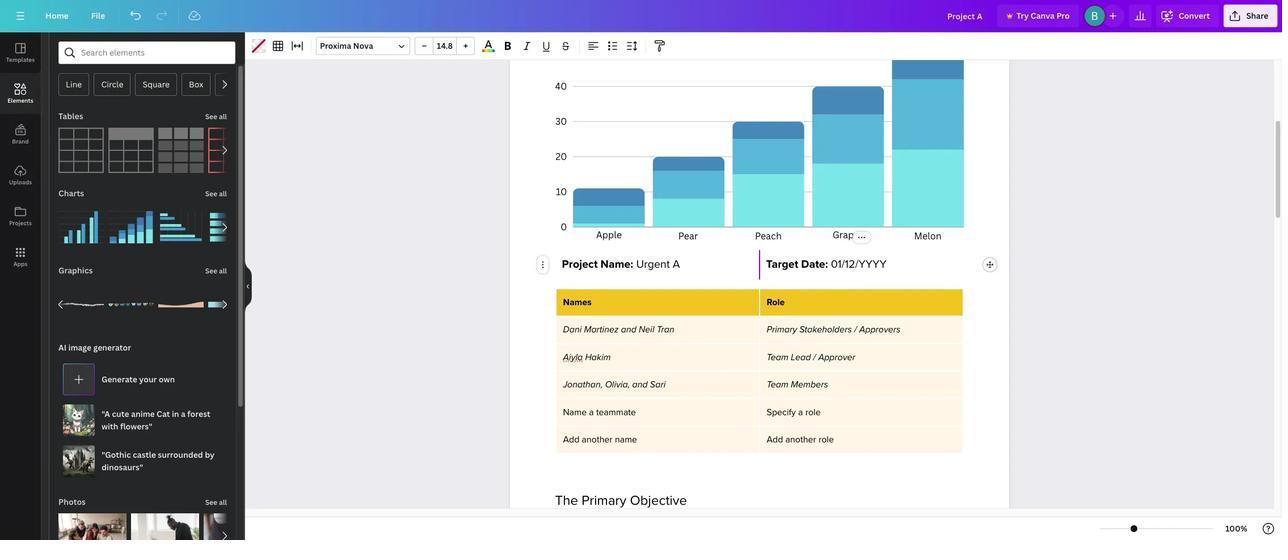 Task type: vqa. For each thing, say whether or not it's contained in the screenshot.
Video option
no



Task type: locate. For each thing, give the bounding box(es) containing it.
dinosaurs"
[[102, 462, 143, 473]]

focused businessman using laptop image
[[131, 514, 199, 540]]

forest
[[187, 409, 210, 419]]

4 all from the top
[[219, 498, 227, 507]]

torn paper banner with space for text image
[[58, 282, 104, 327]]

4 add this table to the canvas image from the left
[[208, 128, 254, 173]]

castle
[[133, 449, 156, 460]]

3 add this table to the canvas image from the left
[[158, 128, 204, 173]]

1 see from the top
[[205, 112, 217, 121]]

see all for charts
[[205, 189, 227, 199]]

home link
[[36, 5, 78, 27]]

4 see all button from the top
[[204, 491, 228, 514]]

all for graphics
[[219, 266, 227, 276]]

rectangle
[[223, 79, 261, 90]]

circle
[[101, 79, 123, 90]]

ai
[[58, 342, 66, 353]]

color range image
[[482, 49, 495, 52]]

see all
[[205, 112, 227, 121], [205, 189, 227, 199], [205, 266, 227, 276], [205, 498, 227, 507]]

3 see all button from the top
[[204, 259, 228, 282]]

barista making coffee image
[[204, 514, 272, 540]]

graphics button
[[57, 259, 94, 282]]

pro
[[1057, 10, 1070, 21]]

2 see all button from the top
[[204, 182, 228, 205]]

apps
[[13, 260, 27, 268]]

uploads button
[[0, 155, 41, 196]]

see
[[205, 112, 217, 121], [205, 189, 217, 199], [205, 266, 217, 276], [205, 498, 217, 507]]

abstract hand made pattern element image
[[108, 282, 154, 327]]

see all for photos
[[205, 498, 227, 507]]

see all button
[[204, 105, 228, 128], [204, 182, 228, 205], [204, 259, 228, 282], [204, 491, 228, 514]]

square
[[143, 79, 170, 90]]

by
[[205, 449, 215, 460]]

the
[[555, 493, 578, 509]]

templates
[[6, 56, 35, 64]]

2 all from the top
[[219, 189, 227, 199]]

try canva pro
[[1017, 10, 1070, 21]]

nova
[[353, 40, 373, 51]]

see all for tables
[[205, 112, 227, 121]]

convert button
[[1156, 5, 1219, 27]]

main menu bar
[[0, 0, 1282, 32]]

2 see all from the top
[[205, 189, 227, 199]]

in
[[172, 409, 179, 419]]

templates button
[[0, 32, 41, 73]]

add this table to the canvas image
[[58, 128, 104, 173], [108, 128, 154, 173], [158, 128, 204, 173], [208, 128, 254, 173]]

4 see all from the top
[[205, 498, 227, 507]]

"a cute anime cat in a forest with flowers"
[[102, 409, 210, 432]]

1 see all from the top
[[205, 112, 227, 121]]

3 see from the top
[[205, 266, 217, 276]]

3 all from the top
[[219, 266, 227, 276]]

3 see all from the top
[[205, 266, 227, 276]]

generate
[[102, 374, 137, 385]]

file button
[[82, 5, 114, 27]]

proxima nova button
[[316, 37, 410, 55]]

the primary objective
[[555, 493, 687, 509]]

2 see from the top
[[205, 189, 217, 199]]

cat
[[157, 409, 170, 419]]

no color image
[[252, 39, 266, 53]]

1 all from the top
[[219, 112, 227, 121]]

abstract border image
[[158, 282, 204, 327]]

group
[[415, 37, 475, 55], [58, 198, 104, 250], [108, 198, 154, 250], [158, 198, 204, 250], [208, 205, 254, 250], [58, 275, 104, 327], [108, 282, 154, 327], [158, 282, 204, 327], [208, 282, 254, 327], [58, 507, 126, 540], [131, 507, 199, 540], [204, 514, 272, 540]]

all
[[219, 112, 227, 121], [219, 189, 227, 199], [219, 266, 227, 276], [219, 498, 227, 507]]

box button
[[182, 73, 211, 96]]

"gothic
[[102, 449, 131, 460]]

easter banner image
[[208, 282, 254, 327]]

see for charts
[[205, 189, 217, 199]]

generate your own
[[102, 374, 175, 385]]

4 see from the top
[[205, 498, 217, 507]]

cute
[[112, 409, 129, 419]]

charts button
[[57, 182, 85, 205]]

tables button
[[57, 105, 84, 128]]

canva
[[1031, 10, 1055, 21]]

teacher teaching students with digital art image
[[58, 514, 126, 540]]

anime
[[131, 409, 155, 419]]

1 see all button from the top
[[204, 105, 228, 128]]

home
[[45, 10, 69, 21]]



Task type: describe. For each thing, give the bounding box(es) containing it.
photos
[[58, 496, 86, 507]]

elements button
[[0, 73, 41, 114]]

uploads
[[9, 178, 32, 186]]

ai image generator
[[58, 342, 131, 353]]

projects
[[9, 219, 32, 227]]

proxima
[[320, 40, 351, 51]]

proxima nova
[[320, 40, 373, 51]]

share button
[[1224, 5, 1278, 27]]

all for tables
[[219, 112, 227, 121]]

"a
[[102, 409, 110, 419]]

see all button for photos
[[204, 491, 228, 514]]

share
[[1247, 10, 1269, 21]]

image
[[68, 342, 91, 353]]

elements
[[8, 96, 33, 104]]

graphics
[[58, 265, 93, 276]]

see all button for tables
[[204, 105, 228, 128]]

brand button
[[0, 114, 41, 155]]

surrounded
[[158, 449, 203, 460]]

side panel tab list
[[0, 32, 41, 277]]

objective
[[630, 493, 687, 509]]

file
[[91, 10, 105, 21]]

generator
[[93, 342, 131, 353]]

tables
[[58, 111, 83, 121]]

see all button for graphics
[[204, 259, 228, 282]]

see for tables
[[205, 112, 217, 121]]

all for photos
[[219, 498, 227, 507]]

Design title text field
[[938, 5, 993, 27]]

circle button
[[94, 73, 131, 96]]

a
[[181, 409, 185, 419]]

100% button
[[1218, 520, 1255, 538]]

line button
[[58, 73, 89, 96]]

try
[[1017, 10, 1029, 21]]

brand
[[12, 137, 29, 145]]

Search elements search field
[[81, 42, 213, 64]]

2 add this table to the canvas image from the left
[[108, 128, 154, 173]]

hide image
[[245, 259, 252, 313]]

with
[[102, 421, 118, 432]]

see for photos
[[205, 498, 217, 507]]

flowers"
[[120, 421, 152, 432]]

photos button
[[57, 491, 87, 514]]

100%
[[1226, 523, 1248, 534]]

own
[[159, 374, 175, 385]]

projects button
[[0, 196, 41, 237]]

rectangle button
[[215, 73, 268, 96]]

see all button for charts
[[204, 182, 228, 205]]

– – number field
[[437, 40, 453, 51]]

convert
[[1179, 10, 1210, 21]]

charts
[[58, 188, 84, 199]]

see for graphics
[[205, 266, 217, 276]]

see all for graphics
[[205, 266, 227, 276]]

primary
[[582, 493, 627, 509]]

all for charts
[[219, 189, 227, 199]]

line
[[66, 79, 82, 90]]

apps button
[[0, 237, 41, 277]]

"gothic castle surrounded by dinosaurs"
[[102, 449, 215, 473]]

square button
[[135, 73, 177, 96]]

your
[[139, 374, 157, 385]]

box
[[189, 79, 203, 90]]

1 add this table to the canvas image from the left
[[58, 128, 104, 173]]

try canva pro button
[[997, 5, 1079, 27]]



